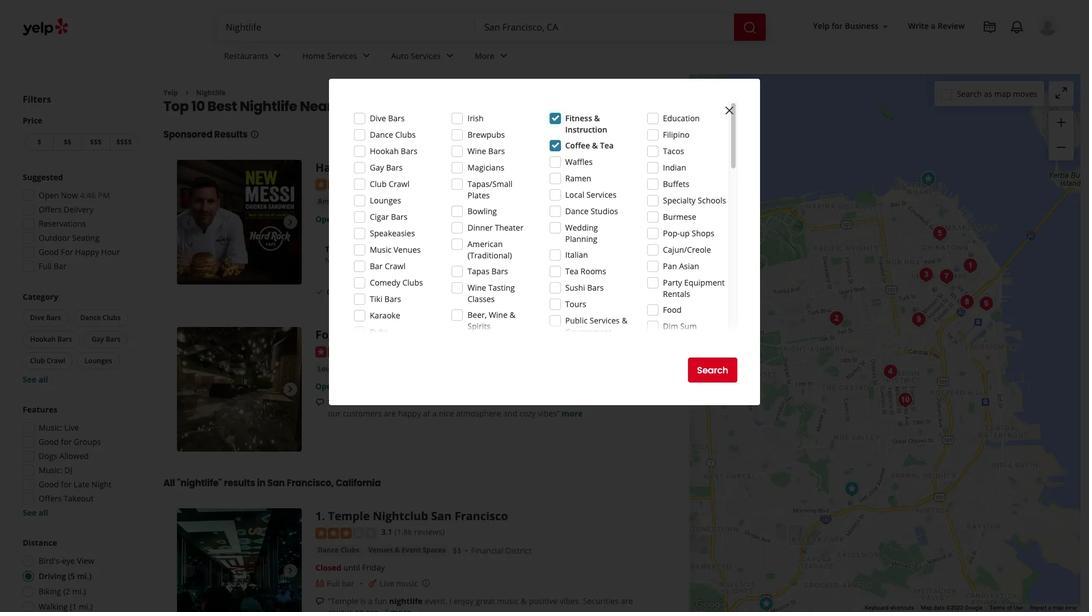 Task type: describe. For each thing, give the bounding box(es) containing it.
clubs down sandwich
[[403, 277, 423, 288]]

for
[[61, 247, 73, 258]]

magicians
[[468, 162, 505, 173]]

16 live music v2 image
[[368, 580, 377, 589]]

1 horizontal spatial francisco,
[[364, 97, 434, 116]]

dogs
[[39, 451, 57, 462]]

clubs up the cafe
[[395, 129, 416, 140]]

on
[[355, 608, 365, 613]]

music inside event. i enjoy great music & positive vibes. securities are always on top..."
[[497, 596, 519, 607]]

for for groups
[[61, 437, 72, 448]]

offers for offers takeout
[[39, 494, 62, 504]]

all
[[163, 477, 175, 490]]

$$$$ button
[[110, 133, 138, 151]]

$$ inside button
[[64, 137, 71, 147]]

at
[[423, 408, 430, 419]]

2 vertical spatial dance clubs
[[318, 546, 359, 555]]

fitness & instruction
[[565, 113, 608, 135]]

sum
[[680, 321, 697, 332]]

map
[[921, 606, 933, 612]]

search for search
[[697, 364, 729, 377]]

a right the write at the right of the page
[[931, 21, 936, 31]]

zoom in image
[[1055, 116, 1069, 129]]

next image
[[284, 565, 297, 578]]

are inside "we offer wide selection of different flavored hookahs and our mission to so make sure our customers are happy at a nice atmosphere and cozy vibes"
[[384, 408, 396, 419]]

venues inside search "dialog"
[[394, 245, 421, 255]]

(1.1k
[[395, 178, 412, 189]]

night
[[92, 479, 112, 490]]

best
[[208, 97, 237, 116]]

hard rock cafe image inside map region
[[917, 168, 940, 190]]

1 horizontal spatial delivery
[[401, 288, 428, 297]]

0 vertical spatial and
[[529, 397, 543, 408]]

1 horizontal spatial of
[[1007, 606, 1012, 612]]

1 vertical spatial live
[[380, 579, 394, 589]]

2 vertical spatial open
[[315, 381, 337, 392]]

3 slideshow element from the top
[[177, 509, 302, 613]]

hard rock cafe link
[[315, 160, 402, 176]]

$$ button
[[53, 133, 81, 151]]

& inside the fitness & instruction
[[594, 113, 600, 124]]

nightclub
[[373, 509, 428, 524]]

thriller social club image
[[956, 291, 979, 314]]

notifications image
[[1011, 20, 1024, 34]]

(2
[[63, 587, 70, 598]]

lounge
[[415, 328, 457, 343]]

dive inside search "dialog"
[[370, 113, 386, 124]]

dance up the closed
[[318, 546, 339, 555]]

flavored
[[463, 397, 493, 408]]

dim sum
[[663, 321, 697, 332]]

is
[[360, 596, 366, 607]]

tapas
[[468, 266, 490, 277]]

24 chevron down v2 image for restaurants
[[271, 49, 284, 63]]

close image
[[723, 104, 737, 117]]

brewpubs
[[468, 129, 505, 140]]

& inside public services & government
[[622, 315, 628, 326]]

the view lounge image
[[935, 265, 958, 288]]

closed until friday
[[315, 563, 385, 573]]

cityscape image
[[915, 264, 938, 286]]

$$$$
[[116, 137, 132, 147]]

dive bars inside dive bars button
[[30, 313, 61, 323]]

home services
[[303, 50, 357, 61]]

1 horizontal spatial our
[[545, 397, 558, 408]]

for for business
[[832, 21, 843, 31]]

bars inside gay bars button
[[106, 335, 120, 344]]

tapas bars
[[468, 266, 508, 277]]

sandwich
[[398, 255, 434, 266]]

wine for wine bars
[[468, 146, 486, 157]]

securities
[[583, 596, 619, 607]]

projects image
[[983, 20, 997, 34]]

0 horizontal spatial our
[[328, 408, 341, 419]]

see for category
[[23, 375, 36, 385]]

use
[[1014, 606, 1023, 612]]

map for moves
[[995, 88, 1011, 99]]

pop-up shops
[[663, 228, 715, 239]]

music: dj
[[39, 465, 72, 476]]

bars inside dive bars button
[[46, 313, 61, 323]]

as
[[984, 88, 993, 99]]

i
[[449, 596, 452, 607]]

dance up the cafe
[[370, 129, 393, 140]]

theater
[[495, 222, 524, 233]]

fisherman's
[[490, 197, 535, 208]]

1 vertical spatial tea
[[565, 266, 579, 277]]

outdoor seating
[[39, 233, 100, 243]]

cajun/creole
[[663, 245, 711, 255]]

expand map image
[[1055, 86, 1069, 100]]

mi.) for biking (2 mi.)
[[72, 587, 86, 598]]

comedy
[[370, 277, 401, 288]]

dive bars button
[[23, 310, 68, 327]]

hookah bars inside button
[[30, 335, 72, 344]]

of inside "we offer wide selection of different flavored hookahs and our mission to so make sure our customers are happy at a nice atmosphere and cozy vibes"
[[419, 397, 427, 408]]

dive inside button
[[30, 313, 45, 323]]

bar crawl
[[370, 261, 406, 272]]

a right is
[[368, 596, 373, 607]]

1 horizontal spatial tea
[[600, 140, 614, 151]]

business
[[845, 21, 879, 31]]

biking (2 mi.)
[[39, 587, 86, 598]]

(traditional) inside search "dialog"
[[468, 250, 512, 261]]

cocktail
[[403, 197, 431, 206]]

all for features
[[39, 508, 48, 519]]

music
[[370, 245, 392, 255]]

home
[[303, 50, 325, 61]]

& inside event. i enjoy great music & positive vibes. securities are always on top..."
[[521, 596, 527, 607]]

cafe
[[377, 160, 402, 176]]

write a review link
[[904, 16, 970, 37]]

wharf
[[537, 197, 560, 208]]

asiasf image
[[908, 308, 930, 331]]

different
[[429, 397, 461, 408]]

1 vertical spatial and
[[503, 408, 518, 419]]

good for groups
[[39, 437, 101, 448]]

gay inside search "dialog"
[[370, 162, 384, 173]]

lounges inside search "dialog"
[[370, 195, 401, 206]]

reviews) for 2.8 (1.1k reviews)
[[414, 178, 445, 189]]

schools
[[698, 195, 726, 206]]

late
[[74, 479, 90, 490]]

until for until 10:00 pm
[[339, 214, 355, 225]]

full for full bar
[[327, 579, 340, 589]]

services for local
[[587, 190, 617, 200]]

services for public
[[590, 315, 620, 326]]

francisco
[[455, 509, 508, 524]]

0 vertical spatial takeout
[[448, 288, 475, 297]]

0 vertical spatial san
[[335, 97, 362, 116]]

now
[[61, 190, 78, 201]]

bird's-
[[39, 556, 62, 567]]

0 horizontal spatial nightlife
[[196, 88, 226, 98]]

emporium arcade bar image
[[825, 307, 848, 330]]

1 vertical spatial crawl
[[385, 261, 406, 272]]

pm for open until 10:00 pm
[[380, 214, 392, 225]]

dance down local
[[565, 206, 589, 217]]

gay inside gay bars button
[[91, 335, 104, 344]]

dive bars inside search "dialog"
[[370, 113, 405, 124]]

hard
[[315, 160, 343, 176]]

business categories element
[[215, 41, 1058, 74]]

pan
[[663, 261, 677, 272]]

see all for category
[[23, 375, 48, 385]]

lion's den bar and lounge image
[[929, 222, 951, 245]]

24 chevron down v2 image for home services
[[360, 49, 373, 63]]

always
[[328, 608, 353, 613]]

driving (5 mi.)
[[39, 571, 92, 582]]

3.1
[[381, 527, 393, 538]]

wine for wine tasting classes
[[468, 283, 486, 293]]

16 chevron right v2 image
[[183, 88, 192, 97]]

wedding
[[565, 222, 598, 233]]

16 speech v2 image
[[315, 598, 325, 607]]

& right coffee
[[592, 140, 598, 151]]

auto services link
[[382, 41, 466, 74]]

0 vertical spatial delivery
[[64, 204, 94, 215]]

& inside 'button'
[[395, 546, 400, 555]]

kaiyō rooftop image
[[975, 293, 998, 315]]

1 horizontal spatial nightlife
[[240, 97, 297, 116]]

in
[[257, 477, 266, 490]]

previous image for closed
[[182, 565, 195, 578]]

live music
[[380, 579, 418, 589]]

0 horizontal spatial hard rock cafe image
[[177, 160, 302, 285]]

1 vertical spatial fog it up hookah lounge image
[[755, 593, 778, 613]]

16 checkmark v2 image
[[315, 287, 325, 297]]

american inside search "dialog"
[[468, 239, 503, 250]]

3.1 star rating image
[[315, 528, 377, 539]]

dance inside "group"
[[80, 313, 101, 323]]

american inside button
[[318, 197, 350, 206]]

1 vertical spatial dance clubs button
[[315, 545, 362, 556]]

"temple
[[328, 596, 358, 607]]

1 vertical spatial more
[[562, 408, 583, 419]]

offers takeout
[[39, 494, 94, 504]]

review
[[938, 21, 965, 31]]

club inside search "dialog"
[[370, 179, 387, 190]]

map region
[[566, 0, 1089, 613]]

cocktail bars button
[[401, 196, 450, 208]]

urban putt image
[[894, 389, 917, 412]]

reservations
[[39, 218, 86, 229]]

group containing features
[[19, 405, 141, 519]]

venues & event spaces
[[368, 546, 446, 555]]

venues & event spaces button
[[366, 545, 448, 556]]

1 vertical spatial $$
[[453, 546, 462, 556]]

distance
[[23, 538, 57, 549]]

customers
[[343, 408, 382, 419]]

1 horizontal spatial lounges button
[[315, 364, 348, 375]]

good for good for happy hour
[[39, 247, 59, 258]]

wedding planning
[[565, 222, 598, 245]]

dinner
[[468, 222, 493, 233]]

0 horizontal spatial dance clubs button
[[73, 310, 128, 327]]

to
[[591, 397, 599, 408]]

user actions element
[[804, 14, 1074, 84]]

option group containing distance
[[19, 538, 141, 613]]

next image for hard rock cafe
[[284, 216, 297, 229]]

outdoor for outdoor seating
[[327, 288, 355, 297]]

open for until
[[315, 214, 337, 225]]

1 vertical spatial dance clubs
[[80, 313, 121, 323]]

pm for open now 4:46 pm
[[98, 190, 110, 201]]

open until 10:00 pm
[[315, 214, 392, 225]]

san for 1 . temple nightclub san francisco
[[431, 509, 452, 524]]

temple
[[328, 509, 370, 524]]

next image for fog it up hookah lounge
[[284, 383, 297, 397]]

fog it up hookah lounge
[[315, 328, 457, 343]]



Task type: locate. For each thing, give the bounding box(es) containing it.
previous image
[[182, 383, 195, 397]]

rooms
[[581, 266, 606, 277]]

1 see all from the top
[[23, 375, 48, 385]]

for for late
[[61, 479, 72, 490]]

see all for features
[[23, 508, 48, 519]]

the valencia room image
[[879, 361, 902, 383]]

hookah inside search "dialog"
[[370, 146, 399, 157]]

see all button for category
[[23, 375, 48, 385]]

0 horizontal spatial club
[[30, 356, 45, 366]]

more down 'mission'
[[562, 408, 583, 419]]

mi.) right (2
[[72, 587, 86, 598]]

1 reviews) from the top
[[414, 178, 445, 189]]

2 next image from the top
[[284, 383, 297, 397]]

public
[[565, 315, 588, 326]]

1 vertical spatial full
[[327, 579, 340, 589]]

yelp left 16 chevron right v2 icon
[[163, 88, 178, 98]]

0 vertical spatial california
[[437, 97, 504, 116]]

2 offers from the top
[[39, 494, 62, 504]]

0 horizontal spatial american
[[318, 197, 350, 206]]

good up dogs
[[39, 437, 59, 448]]

1 horizontal spatial and
[[529, 397, 543, 408]]

reviews) up spaces
[[414, 527, 445, 538]]

gay bars button
[[84, 331, 128, 348]]

terms of use link
[[990, 606, 1023, 612]]

1 vertical spatial open
[[315, 214, 337, 225]]

& down tasting
[[510, 310, 516, 321]]

1 vertical spatial (traditional)
[[468, 250, 512, 261]]

for up dogs allowed at the left bottom of the page
[[61, 437, 72, 448]]

music right great
[[497, 596, 519, 607]]

lounges inside lounges link
[[318, 364, 346, 374]]

our down "we
[[328, 408, 341, 419]]

all "nightlife" results in san francisco, california
[[163, 477, 381, 490]]

hookah inside button
[[30, 335, 56, 344]]

1 vertical spatial takeout
[[64, 494, 94, 504]]

hookah bars down dive bars button
[[30, 335, 72, 344]]

2 vertical spatial san
[[431, 509, 452, 524]]

1 offers from the top
[[39, 204, 62, 215]]

group
[[1049, 111, 1074, 161], [19, 172, 141, 276], [20, 292, 141, 386], [19, 405, 141, 519]]

0 horizontal spatial club crawl
[[30, 356, 65, 366]]

previous image
[[182, 216, 195, 229], [182, 565, 195, 578]]

gay bars up 2.8
[[370, 162, 403, 173]]

irish
[[468, 113, 484, 124]]

0 vertical spatial hookah bars
[[370, 146, 418, 157]]

fitness
[[565, 113, 592, 124]]

0 horizontal spatial (traditional)
[[352, 197, 394, 206]]

offers up reservations
[[39, 204, 62, 215]]

full inside "group"
[[39, 261, 52, 272]]

1 vertical spatial american
[[468, 239, 503, 250]]

tea up sushi at the right of the page
[[565, 266, 579, 277]]

$$ left $$$ button
[[64, 137, 71, 147]]

top..."
[[367, 608, 388, 613]]

club down the cafe
[[370, 179, 387, 190]]

0 vertical spatial until
[[339, 214, 355, 225]]

clubs
[[395, 129, 416, 140], [403, 277, 423, 288], [103, 313, 121, 323], [341, 546, 359, 555]]

tapas/small
[[468, 179, 513, 190]]

wine inside wine tasting classes
[[468, 283, 486, 293]]

2 see all button from the top
[[23, 508, 48, 519]]

club crawl down "hookah bars" button at the left bottom of the page
[[30, 356, 65, 366]]

san up the "3.1 (1.8k reviews)"
[[431, 509, 452, 524]]

0 vertical spatial all
[[39, 375, 48, 385]]

california up temple
[[336, 477, 381, 490]]

takeout down late
[[64, 494, 94, 504]]

see up distance
[[23, 508, 36, 519]]

1 vertical spatial delivery
[[401, 288, 428, 297]]

open up 16 speech v2 image
[[315, 381, 337, 392]]

1 see from the top
[[23, 375, 36, 385]]

map right as
[[995, 88, 1011, 99]]

0 vertical spatial $$
[[64, 137, 71, 147]]

2 previous image from the top
[[182, 565, 195, 578]]

cozy
[[520, 408, 536, 419]]

club inside club crawl button
[[30, 356, 45, 366]]

1 horizontal spatial dance clubs button
[[315, 545, 362, 556]]

temple nightclub san francisco image
[[177, 509, 302, 613]]

specialty
[[663, 195, 696, 206]]

hookah down dive bars button
[[30, 335, 56, 344]]

dance clubs up gay bars button
[[80, 313, 121, 323]]

burmese
[[663, 212, 697, 222]]

cigar
[[370, 212, 389, 222]]

san right in
[[267, 477, 285, 490]]

1 vertical spatial music
[[497, 596, 519, 607]]

0 vertical spatial gay
[[370, 162, 384, 173]]

music: down dogs
[[39, 465, 62, 476]]

1 vertical spatial previous image
[[182, 565, 195, 578]]

next image
[[284, 216, 297, 229], [284, 383, 297, 397]]

live up good for groups
[[64, 423, 79, 434]]

american down 2.8 star rating image
[[318, 197, 350, 206]]

spirits
[[468, 321, 491, 332]]

services for auto
[[411, 50, 441, 61]]

0 horizontal spatial dance clubs
[[80, 313, 121, 323]]

tiki bars
[[370, 294, 401, 305]]

0 vertical spatial our
[[545, 397, 558, 408]]

option group
[[19, 538, 141, 613]]

gay up 2.8
[[370, 162, 384, 173]]

a right "report"
[[1048, 606, 1052, 612]]

0 horizontal spatial california
[[336, 477, 381, 490]]

1 horizontal spatial lounges
[[318, 364, 346, 374]]

american (traditional) up open until 10:00 pm
[[318, 197, 394, 206]]

0 horizontal spatial search
[[697, 364, 729, 377]]

search for search as map moves
[[957, 88, 982, 99]]

1 vertical spatial see all
[[23, 508, 48, 519]]

good for good for late night
[[39, 479, 59, 490]]

0 horizontal spatial and
[[503, 408, 518, 419]]

good for good for groups
[[39, 437, 59, 448]]

dive bars down category
[[30, 313, 61, 323]]

taste
[[325, 244, 349, 255]]

read
[[438, 255, 457, 266]]

3 24 chevron down v2 image from the left
[[443, 49, 457, 63]]

selection
[[384, 397, 417, 408]]

2 horizontal spatial lounges
[[370, 195, 401, 206]]

1 slideshow element from the top
[[177, 160, 302, 285]]

dive down category
[[30, 313, 45, 323]]

1 horizontal spatial hard rock cafe image
[[917, 168, 940, 190]]

dj
[[64, 465, 72, 476]]

info icon image
[[422, 579, 431, 588], [422, 579, 431, 588]]

restaurants link
[[215, 41, 294, 74]]

rock
[[346, 160, 374, 176]]

sponsored results
[[163, 128, 248, 142]]

1 vertical spatial map
[[1053, 606, 1064, 612]]

groups
[[74, 437, 101, 448]]

club crawl inside button
[[30, 356, 65, 366]]

club crawl down the cafe
[[370, 179, 410, 190]]

keyboard
[[865, 606, 889, 612]]

1 next image from the top
[[284, 216, 297, 229]]

bars
[[388, 113, 405, 124], [401, 146, 418, 157], [488, 146, 505, 157], [386, 162, 403, 173], [433, 197, 448, 206], [391, 212, 408, 222], [492, 266, 508, 277], [587, 283, 604, 293], [385, 294, 401, 305], [46, 313, 61, 323], [57, 335, 72, 344], [106, 335, 120, 344]]

until
[[339, 214, 355, 225], [344, 563, 360, 573]]

bars inside "hookah bars" button
[[57, 335, 72, 344]]

1 vertical spatial american (traditional)
[[468, 239, 512, 261]]

san right the near
[[335, 97, 362, 116]]

1 vertical spatial gay
[[91, 335, 104, 344]]

bar inside search "dialog"
[[370, 261, 383, 272]]

clubs up gay bars button
[[103, 313, 121, 323]]

pm up speakeasies
[[380, 214, 392, 225]]

venues down 3.1
[[368, 546, 393, 555]]

2 bar from the left
[[370, 261, 383, 272]]

yelp inside yelp for business button
[[813, 21, 830, 31]]

see down club crawl button
[[23, 375, 36, 385]]

1 vertical spatial gay bars
[[91, 335, 120, 344]]

wine inside beer, wine & spirits
[[489, 310, 508, 321]]

more inside taste greatness new messi chicken sandwich read more
[[460, 255, 480, 266]]

tea
[[600, 140, 614, 151], [565, 266, 579, 277]]

data
[[934, 606, 945, 612]]

0 horizontal spatial lounges
[[85, 356, 112, 366]]

services right auto
[[411, 50, 441, 61]]

services inside public services & government
[[590, 315, 620, 326]]

zoom out image
[[1055, 141, 1069, 154]]

(traditional) up 'tapas bars'
[[468, 250, 512, 261]]

see all button for features
[[23, 508, 48, 519]]

until for until friday
[[344, 563, 360, 573]]

all for category
[[39, 375, 48, 385]]

0 vertical spatial outdoor
[[39, 233, 70, 243]]

san
[[335, 97, 362, 116], [267, 477, 285, 490], [431, 509, 452, 524]]

yelp left business
[[813, 21, 830, 31]]

0 horizontal spatial music
[[396, 579, 418, 589]]

& left 'positive' on the bottom of page
[[521, 596, 527, 607]]

0 vertical spatial fog it up hookah lounge image
[[177, 328, 302, 452]]

0 horizontal spatial venues
[[368, 546, 393, 555]]

$$ right spaces
[[453, 546, 462, 556]]

dance clubs button up gay bars button
[[73, 310, 128, 327]]

reviews) for 3.1 (1.8k reviews)
[[414, 527, 445, 538]]

1 vertical spatial see
[[23, 508, 36, 519]]

venues down speakeasies
[[394, 245, 421, 255]]

group containing suggested
[[19, 172, 141, 276]]

1 horizontal spatial map
[[1053, 606, 1064, 612]]

gay bars
[[370, 162, 403, 173], [91, 335, 120, 344]]

slideshow element for hard
[[177, 160, 302, 285]]

search button
[[688, 358, 738, 383]]

search inside button
[[697, 364, 729, 377]]

coffee & tea
[[565, 140, 614, 151]]

takeout
[[448, 288, 475, 297], [64, 494, 94, 504]]

bars inside cocktail bars button
[[433, 197, 448, 206]]

1 vertical spatial see all button
[[23, 508, 48, 519]]

1 bar from the left
[[54, 261, 66, 272]]

24 chevron down v2 image left auto
[[360, 49, 373, 63]]

and up cozy
[[529, 397, 543, 408]]

1 horizontal spatial dive bars
[[370, 113, 405, 124]]

1 horizontal spatial full
[[327, 579, 340, 589]]

outdoor right 16 checkmark v2 image in the left top of the page
[[327, 288, 355, 297]]

allowed
[[59, 451, 89, 462]]

0 horizontal spatial gay bars
[[91, 335, 120, 344]]

2 slideshow element from the top
[[177, 328, 302, 452]]

1 vertical spatial search
[[697, 364, 729, 377]]

offers for offers delivery
[[39, 204, 62, 215]]

bar down for at the left of the page
[[54, 261, 66, 272]]

a inside "we offer wide selection of different flavored hookahs and our mission to so make sure our customers are happy at a nice atmosphere and cozy vibes"
[[433, 408, 437, 419]]

1 previous image from the top
[[182, 216, 195, 229]]

1 vertical spatial hookah bars
[[30, 335, 72, 344]]

clubs inside "group"
[[103, 313, 121, 323]]

reviews) up cocktail bars on the top left of the page
[[414, 178, 445, 189]]

0 horizontal spatial gay
[[91, 335, 104, 344]]

google image
[[693, 598, 730, 613]]

club crawl
[[370, 179, 410, 190], [30, 356, 65, 366]]

terms
[[990, 606, 1006, 612]]

1 horizontal spatial $$
[[453, 546, 462, 556]]

open inside "group"
[[39, 190, 59, 201]]

1 horizontal spatial bar
[[370, 261, 383, 272]]

music: for music: dj
[[39, 465, 62, 476]]

(traditional) inside button
[[352, 197, 394, 206]]

1 vertical spatial club crawl
[[30, 356, 65, 366]]

2 see from the top
[[23, 508, 36, 519]]

outdoor
[[39, 233, 70, 243], [327, 288, 355, 297]]

& left "dim" on the right bottom
[[622, 315, 628, 326]]

24 chevron down v2 image for auto services
[[443, 49, 457, 63]]

lounges link
[[315, 364, 348, 375]]

24 chevron down v2 image inside restaurants link
[[271, 49, 284, 63]]

search dialog
[[0, 0, 1089, 613]]

of up at
[[419, 397, 427, 408]]

education
[[663, 113, 700, 124]]

more up "tapas"
[[460, 255, 480, 266]]

district
[[506, 546, 532, 556]]

planning
[[565, 234, 598, 245]]

1 horizontal spatial search
[[957, 88, 982, 99]]

good down music: dj
[[39, 479, 59, 490]]

mission
[[560, 397, 589, 408]]

24 chevron down v2 image
[[271, 49, 284, 63], [360, 49, 373, 63], [443, 49, 457, 63], [497, 49, 511, 63]]

american (traditional) inside search "dialog"
[[468, 239, 512, 261]]

0 vertical spatial crawl
[[389, 179, 410, 190]]

clubs down 3.1 star rating image
[[341, 546, 359, 555]]

2 vertical spatial wine
[[489, 310, 508, 321]]

2 horizontal spatial san
[[431, 509, 452, 524]]

fog it up hookah lounge image
[[177, 328, 302, 452], [755, 593, 778, 613]]

0 horizontal spatial live
[[64, 423, 79, 434]]

venues inside 'venues & event spaces' 'button'
[[368, 546, 393, 555]]

for up offers takeout
[[61, 479, 72, 490]]

pubs
[[370, 327, 388, 338]]

0 horizontal spatial $$
[[64, 137, 71, 147]]

lounges up cigar bars
[[370, 195, 401, 206]]

1 horizontal spatial pm
[[380, 214, 392, 225]]

2.8 star rating image
[[315, 179, 377, 191]]

financial
[[471, 546, 504, 556]]

open up the taste
[[315, 214, 337, 225]]

previous image for open
[[182, 216, 195, 229]]

public services & government
[[565, 315, 628, 338]]

0 horizontal spatial delivery
[[64, 204, 94, 215]]

studios
[[591, 206, 618, 217]]

see all button down club crawl button
[[23, 375, 48, 385]]

1 horizontal spatial san
[[335, 97, 362, 116]]

club down "hookah bars" button at the left bottom of the page
[[30, 356, 45, 366]]

1
[[315, 509, 322, 524]]

mi.) for driving (5 mi.)
[[77, 571, 92, 582]]

friday
[[362, 563, 385, 573]]

0 vertical spatial of
[[419, 397, 427, 408]]

outdoor for outdoor seating
[[39, 233, 70, 243]]

1 good from the top
[[39, 247, 59, 258]]

dive
[[370, 113, 386, 124], [30, 313, 45, 323]]

results
[[214, 128, 248, 142]]

24 chevron down v2 image inside more link
[[497, 49, 511, 63]]

search image
[[743, 21, 757, 34]]

atmosphere
[[456, 408, 501, 419]]

1 horizontal spatial are
[[621, 596, 633, 607]]

0 horizontal spatial lounges button
[[77, 353, 119, 370]]

1 horizontal spatial outdoor
[[327, 288, 355, 297]]

1 horizontal spatial california
[[437, 97, 504, 116]]

spaces
[[423, 546, 446, 555]]

and
[[529, 397, 543, 408], [503, 408, 518, 419]]

dance clubs down 3.1 star rating image
[[318, 546, 359, 555]]

dive bars up the cafe
[[370, 113, 405, 124]]

services right home at top left
[[327, 50, 357, 61]]

0 vertical spatial american
[[318, 197, 350, 206]]

24 chevron down v2 image right "auto services"
[[443, 49, 457, 63]]

0 vertical spatial map
[[995, 88, 1011, 99]]

price group
[[23, 115, 141, 153]]

venues
[[394, 245, 421, 255], [368, 546, 393, 555]]

filters
[[23, 93, 51, 106]]

report a map error
[[1030, 606, 1078, 612]]

pm inside "group"
[[98, 190, 110, 201]]

top
[[163, 97, 189, 116]]

for inside yelp for business button
[[832, 21, 843, 31]]

pm right 4:46 at left
[[98, 190, 110, 201]]

delivery down open now 4:46 pm
[[64, 204, 94, 215]]

1 vertical spatial dive bars
[[30, 313, 61, 323]]

0 vertical spatial see all button
[[23, 375, 48, 385]]

1 vertical spatial francisco,
[[287, 477, 334, 490]]

up
[[350, 328, 366, 343]]

bar inside "group"
[[54, 261, 66, 272]]

tea down instruction
[[600, 140, 614, 151]]

aaron bennett jazz ensemble image
[[841, 478, 863, 501]]

live inside "group"
[[64, 423, 79, 434]]

gay bars inside search "dialog"
[[370, 162, 403, 173]]

nice
[[439, 408, 454, 419]]

0 vertical spatial francisco,
[[364, 97, 434, 116]]

outdoor down reservations
[[39, 233, 70, 243]]

full up category
[[39, 261, 52, 272]]

see for features
[[23, 508, 36, 519]]

gay bars inside button
[[91, 335, 120, 344]]

search as map moves
[[957, 88, 1038, 99]]

2.8 (1.1k reviews)
[[381, 178, 445, 189]]

0 vertical spatial music
[[396, 579, 418, 589]]

0 vertical spatial dance clubs button
[[73, 310, 128, 327]]

hookah
[[370, 146, 399, 157], [368, 328, 413, 343], [30, 335, 56, 344]]

1 vertical spatial outdoor
[[327, 288, 355, 297]]

francisco, down auto
[[364, 97, 434, 116]]

dive up the cafe
[[370, 113, 386, 124]]

are right securities at the right bottom
[[621, 596, 633, 607]]

4 24 chevron down v2 image from the left
[[497, 49, 511, 63]]

crawl inside button
[[47, 356, 65, 366]]

1 24 chevron down v2 image from the left
[[271, 49, 284, 63]]

5 star rating image
[[315, 346, 377, 358]]

california up brewpubs
[[437, 97, 504, 116]]

1 horizontal spatial yelp
[[813, 21, 830, 31]]

all down offers takeout
[[39, 508, 48, 519]]

takeout down "tapas"
[[448, 288, 475, 297]]

offers down good for late night
[[39, 494, 62, 504]]

see all down club crawl button
[[23, 375, 48, 385]]

24 chevron down v2 image for more
[[497, 49, 511, 63]]

burgers link
[[455, 196, 486, 208]]

3 good from the top
[[39, 479, 59, 490]]

yelp for yelp link
[[163, 88, 178, 98]]

yelp link
[[163, 88, 178, 98]]

1 vertical spatial pm
[[380, 214, 392, 225]]

1 vertical spatial san
[[267, 477, 285, 490]]

2 reviews) from the top
[[414, 527, 445, 538]]

0 vertical spatial previous image
[[182, 216, 195, 229]]

open for now
[[39, 190, 59, 201]]

fisherman's wharf
[[490, 197, 560, 208]]

club crawl inside search "dialog"
[[370, 179, 410, 190]]

map for error
[[1053, 606, 1064, 612]]

2 horizontal spatial dance clubs
[[370, 129, 416, 140]]

2 all from the top
[[39, 508, 48, 519]]

1 music: from the top
[[39, 423, 62, 434]]

& inside beer, wine & spirits
[[510, 310, 516, 321]]

lounges button down 5 star rating image
[[315, 364, 348, 375]]

full for full bar
[[39, 261, 52, 272]]

temple nightclub san francisco image
[[959, 254, 982, 277]]

16 full bar v2 image
[[315, 580, 325, 589]]

group containing category
[[20, 292, 141, 386]]

16 speech v2 image
[[315, 399, 325, 408]]

lounges down 5 star rating image
[[318, 364, 346, 374]]

sushi
[[565, 283, 585, 293]]

2 good from the top
[[39, 437, 59, 448]]

None search field
[[217, 14, 768, 41]]

terms of use
[[990, 606, 1023, 612]]

nightlife right 16 chevron right v2 icon
[[196, 88, 226, 98]]

24 chevron down v2 image right restaurants at top
[[271, 49, 284, 63]]

hard rock cafe image
[[177, 160, 302, 285], [917, 168, 940, 190]]

until down the american (traditional) button
[[339, 214, 355, 225]]

©2023
[[947, 606, 964, 612]]

dance clubs inside search "dialog"
[[370, 129, 416, 140]]

1 horizontal spatial more
[[562, 408, 583, 419]]

0 horizontal spatial fog it up hookah lounge image
[[177, 328, 302, 452]]

services for home
[[327, 50, 357, 61]]

a right at
[[433, 408, 437, 419]]

crawl down music venues
[[385, 261, 406, 272]]

16 chevron down v2 image
[[881, 22, 890, 31]]

slideshow element for fog
[[177, 328, 302, 452]]

1 horizontal spatial gay bars
[[370, 162, 403, 173]]

& up instruction
[[594, 113, 600, 124]]

club
[[370, 179, 387, 190], [30, 356, 45, 366]]

san for all "nightlife" results in san francisco, california
[[267, 477, 285, 490]]

1 all from the top
[[39, 375, 48, 385]]

music: for music: live
[[39, 423, 62, 434]]

slideshow element
[[177, 160, 302, 285], [177, 328, 302, 452], [177, 509, 302, 613]]

american (traditional) inside button
[[318, 197, 394, 206]]

0 horizontal spatial dive
[[30, 313, 45, 323]]

0 vertical spatial pm
[[98, 190, 110, 201]]

2 vertical spatial good
[[39, 479, 59, 490]]

0 horizontal spatial more
[[460, 255, 480, 266]]

our up vibes"
[[545, 397, 558, 408]]

2 24 chevron down v2 image from the left
[[360, 49, 373, 63]]

wine up "magicians"
[[468, 146, 486, 157]]

waffles
[[565, 157, 593, 167]]

0 horizontal spatial bar
[[54, 261, 66, 272]]

24 chevron down v2 image inside home services link
[[360, 49, 373, 63]]

1 horizontal spatial fog it up hookah lounge image
[[755, 593, 778, 613]]

yelp for yelp for business
[[813, 21, 830, 31]]

1 see all button from the top
[[23, 375, 48, 385]]

auto services
[[391, 50, 441, 61]]

mi.) right (5
[[77, 571, 92, 582]]

1 horizontal spatial hookah bars
[[370, 146, 418, 157]]

music: down features
[[39, 423, 62, 434]]

are inside event. i enjoy great music & positive vibes. securities are always on top..."
[[621, 596, 633, 607]]

features
[[23, 405, 57, 415]]

coffee
[[565, 140, 590, 151]]

full right 16 full bar v2 icon
[[327, 579, 340, 589]]

vibes.
[[560, 596, 581, 607]]

positive
[[529, 596, 558, 607]]

1 vertical spatial of
[[1007, 606, 1012, 612]]

cigar bars
[[370, 212, 408, 222]]

lounges down gay bars button
[[85, 356, 112, 366]]

1 vertical spatial are
[[621, 596, 633, 607]]

pan asian
[[663, 261, 699, 272]]

american (traditional) button
[[315, 196, 397, 208]]

offer
[[345, 397, 363, 408]]

biking
[[39, 587, 61, 598]]

2 music: from the top
[[39, 465, 62, 476]]

pop-
[[663, 228, 680, 239]]

16 info v2 image
[[250, 130, 259, 139]]

24 chevron down v2 image inside auto services link
[[443, 49, 457, 63]]

indian
[[663, 162, 686, 173]]

specialty schools
[[663, 195, 726, 206]]

hookah bars up the cafe
[[370, 146, 418, 157]]

dance clubs button down 3.1 star rating image
[[315, 545, 362, 556]]

hookah down 'karaoke'
[[368, 328, 413, 343]]

great
[[476, 596, 495, 607]]

shops
[[692, 228, 715, 239]]

california
[[437, 97, 504, 116], [336, 477, 381, 490]]

event.
[[425, 596, 447, 607]]

local services
[[565, 190, 617, 200]]

until up bar
[[344, 563, 360, 573]]

1 horizontal spatial music
[[497, 596, 519, 607]]

2 see all from the top
[[23, 508, 48, 519]]

0 vertical spatial live
[[64, 423, 79, 434]]

takeout inside "group"
[[64, 494, 94, 504]]

hookah bars inside search "dialog"
[[370, 146, 418, 157]]



Task type: vqa. For each thing, say whether or not it's contained in the screenshot.
THE VIEW LOUNGE IMAGE
yes



